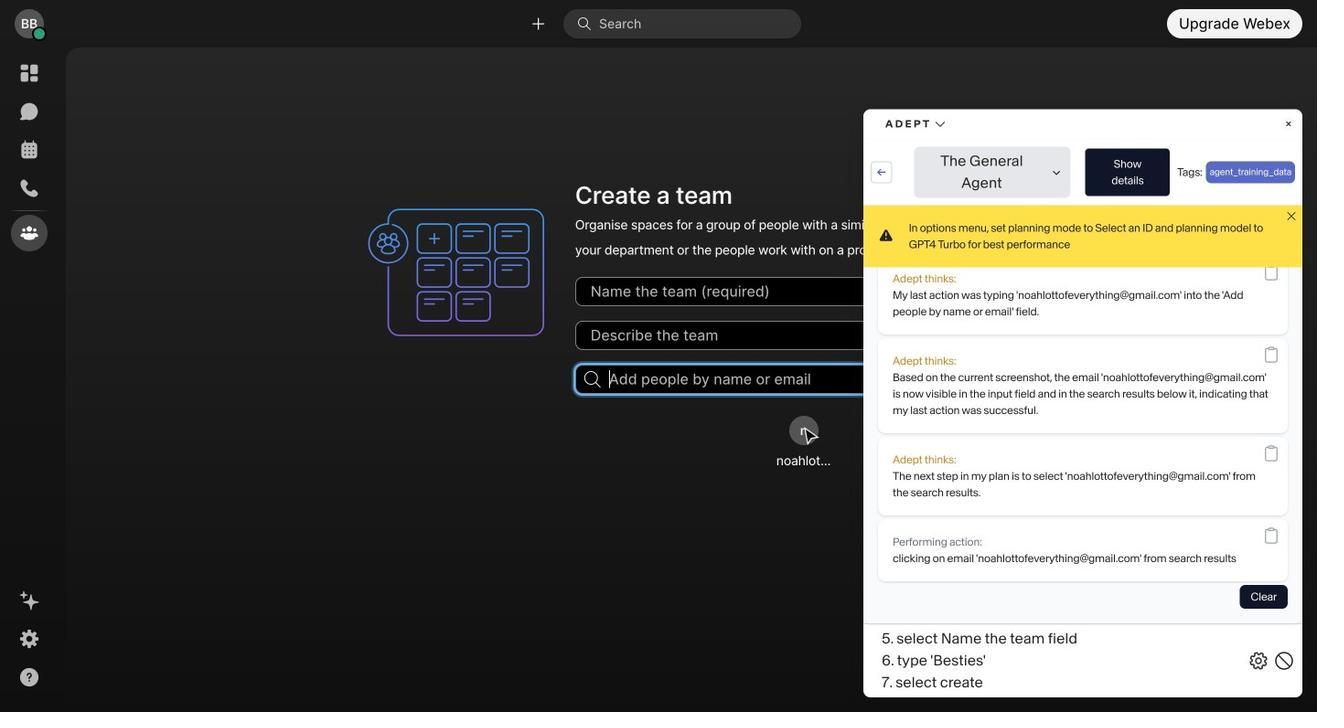 Task type: vqa. For each thing, say whether or not it's contained in the screenshot.
"search_18" image
yes



Task type: locate. For each thing, give the bounding box(es) containing it.
navigation
[[0, 48, 59, 713]]

create a team image
[[359, 176, 565, 370]]

search_18 image
[[585, 371, 601, 388]]

Name the team (required) text field
[[575, 277, 1033, 306]]

Add people by name or email text field
[[575, 365, 1033, 394]]



Task type: describe. For each thing, give the bounding box(es) containing it.
webex tab list
[[11, 55, 48, 252]]

Describe the team text field
[[575, 321, 1033, 350]]



